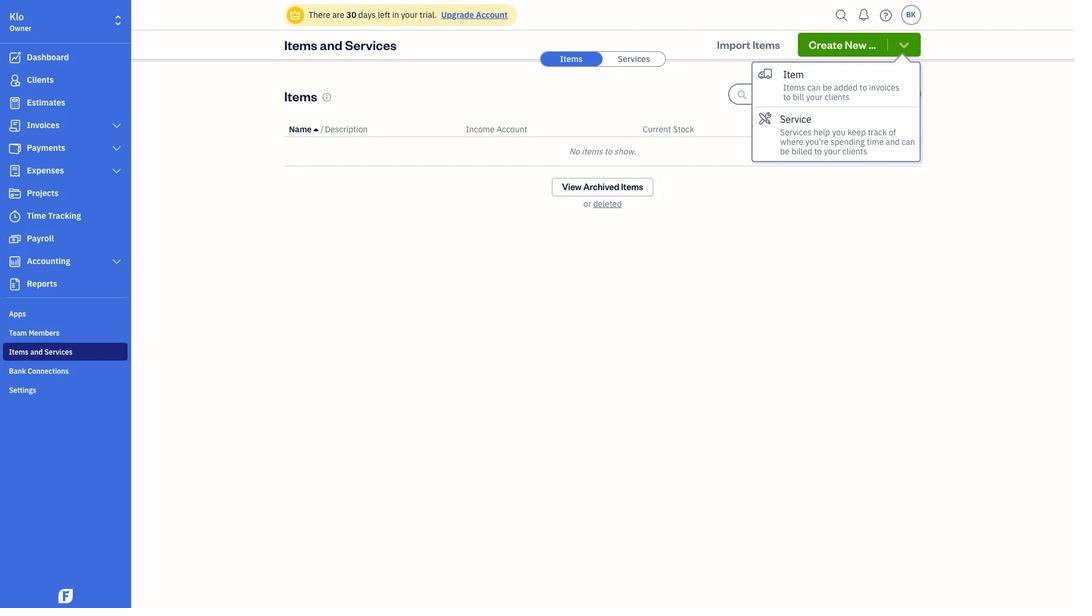 Task type: locate. For each thing, give the bounding box(es) containing it.
be left the billed
[[780, 146, 790, 157]]

team members link
[[3, 324, 128, 342]]

description link
[[325, 124, 368, 135]]

0 vertical spatial clients
[[825, 92, 850, 103]]

0 vertical spatial chevron large down image
[[111, 121, 122, 131]]

rate / taxes
[[871, 124, 916, 135]]

/ right caretup image
[[320, 124, 324, 135]]

chevron large down image up projects link at top left
[[111, 166, 122, 176]]

your
[[401, 10, 418, 20], [806, 92, 823, 103], [824, 146, 841, 157]]

account right upgrade
[[476, 10, 508, 20]]

1 vertical spatial items and services
[[9, 348, 73, 357]]

import items
[[717, 38, 780, 51]]

no
[[569, 146, 580, 157]]

Search text field
[[753, 85, 920, 104]]

2 / from the left
[[891, 124, 894, 135]]

chevron large down image for payments
[[111, 144, 122, 153]]

1 vertical spatial be
[[780, 146, 790, 157]]

chevron large down image inside accounting link
[[111, 257, 122, 267]]

to right the billed
[[814, 146, 822, 157]]

0 horizontal spatial /
[[320, 124, 324, 135]]

services link
[[603, 52, 665, 66]]

and down the team members
[[30, 348, 43, 357]]

30
[[346, 10, 356, 20]]

/
[[320, 124, 324, 135], [891, 124, 894, 135]]

invoice image
[[8, 120, 22, 132]]

clients inside 'item items can be added to invoices to bill your clients'
[[825, 92, 850, 103]]

chevron large down image for expenses
[[111, 166, 122, 176]]

chart image
[[8, 256, 22, 268]]

project image
[[8, 188, 22, 200]]

are
[[332, 10, 344, 20]]

items and services
[[284, 36, 397, 53], [9, 348, 73, 357]]

estimate image
[[8, 97, 22, 109]]

can inside 'item items can be added to invoices to bill your clients'
[[807, 82, 821, 93]]

rate link
[[871, 124, 891, 135]]

2 vertical spatial your
[[824, 146, 841, 157]]

be inside 'item items can be added to invoices to bill your clients'
[[823, 82, 832, 93]]

1 horizontal spatial your
[[806, 92, 823, 103]]

view
[[562, 181, 582, 193]]

services inside "link"
[[44, 348, 73, 357]]

keep
[[848, 127, 866, 138]]

your right bill
[[806, 92, 823, 103]]

members
[[29, 329, 60, 338]]

0 horizontal spatial can
[[807, 82, 821, 93]]

1 horizontal spatial /
[[891, 124, 894, 135]]

dashboard image
[[8, 52, 22, 64]]

and inside "link"
[[30, 348, 43, 357]]

to
[[860, 82, 867, 93], [783, 92, 791, 103], [605, 146, 612, 157], [814, 146, 822, 157]]

clients down keep
[[843, 146, 867, 157]]

0 horizontal spatial and
[[30, 348, 43, 357]]

your right the in
[[401, 10, 418, 20]]

items and services up the bank connections
[[9, 348, 73, 357]]

/ right "rate"
[[891, 124, 894, 135]]

name
[[289, 124, 312, 135]]

income account link
[[466, 124, 527, 135]]

your inside service services help you keep track of where you're spending time and can be billed to your clients
[[824, 146, 841, 157]]

bk
[[906, 10, 916, 19]]

2 horizontal spatial your
[[824, 146, 841, 157]]

dashboard link
[[3, 47, 128, 69]]

your down you
[[824, 146, 841, 157]]

be left the added
[[823, 82, 832, 93]]

owner
[[10, 24, 32, 33]]

clients
[[825, 92, 850, 103], [843, 146, 867, 157]]

caretup image
[[314, 125, 318, 134]]

to left bill
[[783, 92, 791, 103]]

0 horizontal spatial items and services
[[9, 348, 73, 357]]

chevron large down image inside "expenses" 'link'
[[111, 166, 122, 176]]

0 vertical spatial be
[[823, 82, 832, 93]]

0 vertical spatial and
[[320, 36, 342, 53]]

chevron large down image
[[111, 166, 122, 176], [111, 257, 122, 267]]

time
[[867, 137, 884, 147]]

and down rate / taxes
[[886, 137, 900, 147]]

accounting link
[[3, 251, 128, 273]]

and inside service services help you keep track of where you're spending time and can be billed to your clients
[[886, 137, 900, 147]]

1 vertical spatial and
[[886, 137, 900, 147]]

notifications image
[[854, 3, 873, 27]]

chevron large down image inside payments link
[[111, 144, 122, 153]]

estimates link
[[3, 92, 128, 114]]

1 vertical spatial your
[[806, 92, 823, 103]]

be inside service services help you keep track of where you're spending time and can be billed to your clients
[[780, 146, 790, 157]]

chevron large down image up "expenses" 'link'
[[111, 144, 122, 153]]

1 vertical spatial can
[[902, 137, 915, 147]]

0 horizontal spatial be
[[780, 146, 790, 157]]

chevron large down image
[[111, 121, 122, 131], [111, 144, 122, 153]]

left
[[378, 10, 390, 20]]

new
[[845, 38, 867, 51]]

1 chevron large down image from the top
[[111, 166, 122, 176]]

clients up you
[[825, 92, 850, 103]]

chevron large down image down payroll link
[[111, 257, 122, 267]]

billed
[[792, 146, 812, 157]]

trial.
[[420, 10, 437, 20]]

current stock link
[[643, 124, 694, 135]]

items and services down are
[[284, 36, 397, 53]]

timer image
[[8, 211, 22, 222]]

0 vertical spatial can
[[807, 82, 821, 93]]

and down are
[[320, 36, 342, 53]]

1 horizontal spatial can
[[902, 137, 915, 147]]

payments link
[[3, 138, 128, 159]]

stock
[[673, 124, 694, 135]]

rate
[[871, 124, 889, 135]]

chevron large down image up payments link
[[111, 121, 122, 131]]

you
[[832, 127, 846, 138]]

can down taxes
[[902, 137, 915, 147]]

create new … button
[[798, 33, 921, 57]]

items
[[284, 36, 317, 53], [753, 38, 780, 51], [560, 54, 583, 64], [783, 82, 805, 93], [284, 87, 317, 104], [621, 181, 643, 193], [9, 348, 29, 357]]

can right bill
[[807, 82, 821, 93]]

chevron large down image for invoices
[[111, 121, 122, 131]]

items
[[582, 146, 603, 157]]

1 chevron large down image from the top
[[111, 121, 122, 131]]

can
[[807, 82, 821, 93], [902, 137, 915, 147]]

2 horizontal spatial and
[[886, 137, 900, 147]]

0 vertical spatial chevron large down image
[[111, 166, 122, 176]]

account
[[476, 10, 508, 20], [497, 124, 527, 135]]

…
[[869, 38, 876, 51]]

2 chevron large down image from the top
[[111, 257, 122, 267]]

money image
[[8, 233, 22, 245]]

clients
[[27, 75, 54, 85]]

1 vertical spatial chevron large down image
[[111, 257, 122, 267]]

1 horizontal spatial be
[[823, 82, 832, 93]]

projects link
[[3, 183, 128, 205]]

account right the income
[[497, 124, 527, 135]]

apps
[[9, 310, 26, 319]]

main element
[[0, 0, 161, 608]]

service
[[780, 113, 812, 125]]

1 vertical spatial clients
[[843, 146, 867, 157]]

1 vertical spatial chevron large down image
[[111, 144, 122, 153]]

upgrade
[[441, 10, 474, 20]]

0 vertical spatial your
[[401, 10, 418, 20]]

bank connections
[[9, 367, 69, 376]]

services inside service services help you keep track of where you're spending time and can be billed to your clients
[[780, 127, 812, 138]]

track
[[868, 127, 887, 138]]

no items to show.
[[569, 146, 636, 157]]

items inside button
[[753, 38, 780, 51]]

2 vertical spatial and
[[30, 348, 43, 357]]

apps link
[[3, 305, 128, 323]]

2 chevron large down image from the top
[[111, 144, 122, 153]]

and
[[320, 36, 342, 53], [886, 137, 900, 147], [30, 348, 43, 357]]

team
[[9, 329, 27, 338]]

services
[[345, 36, 397, 53], [618, 54, 650, 64], [780, 127, 812, 138], [44, 348, 73, 357]]

0 vertical spatial items and services
[[284, 36, 397, 53]]



Task type: describe. For each thing, give the bounding box(es) containing it.
reports link
[[3, 274, 128, 295]]

estimates
[[27, 97, 65, 108]]

or
[[584, 199, 591, 209]]

invoices
[[27, 120, 60, 131]]

current stock
[[643, 124, 694, 135]]

deleted
[[593, 199, 622, 209]]

invoices link
[[3, 115, 128, 137]]

name link
[[289, 124, 320, 135]]

description
[[325, 124, 368, 135]]

expense image
[[8, 165, 22, 177]]

current
[[643, 124, 671, 135]]

projects
[[27, 188, 59, 199]]

payments
[[27, 143, 65, 153]]

there are 30 days left in your trial. upgrade account
[[309, 10, 508, 20]]

your inside 'item items can be added to invoices to bill your clients'
[[806, 92, 823, 103]]

there
[[309, 10, 330, 20]]

create
[[809, 38, 843, 51]]

expenses
[[27, 165, 64, 176]]

payroll
[[27, 233, 54, 244]]

time
[[27, 211, 46, 221]]

expenses link
[[3, 160, 128, 182]]

1 vertical spatial account
[[497, 124, 527, 135]]

crown image
[[289, 9, 302, 21]]

to right items
[[605, 146, 612, 157]]

1 / from the left
[[320, 124, 324, 135]]

to right the added
[[860, 82, 867, 93]]

tracking
[[48, 211, 81, 221]]

clients inside service services help you keep track of where you're spending time and can be billed to your clients
[[843, 146, 867, 157]]

show.
[[614, 146, 636, 157]]

chevron large down image for accounting
[[111, 257, 122, 267]]

reports
[[27, 279, 57, 289]]

settings
[[9, 386, 36, 395]]

freshbooks image
[[56, 589, 75, 604]]

1 horizontal spatial and
[[320, 36, 342, 53]]

you're
[[806, 137, 829, 147]]

of
[[889, 127, 896, 138]]

deleted link
[[593, 199, 622, 209]]

items and services inside items and services "link"
[[9, 348, 73, 357]]

accounting
[[27, 256, 70, 267]]

client image
[[8, 75, 22, 86]]

view archived items or deleted
[[562, 181, 643, 209]]

item
[[783, 69, 804, 81]]

time tracking link
[[3, 206, 128, 227]]

klo owner
[[10, 11, 32, 33]]

create new … button
[[798, 33, 921, 57]]

klo
[[10, 11, 24, 23]]

time tracking
[[27, 211, 81, 221]]

search image
[[832, 6, 851, 24]]

connections
[[28, 367, 69, 376]]

go to help image
[[876, 6, 896, 24]]

chevrondown image
[[897, 39, 911, 51]]

income account
[[466, 124, 527, 135]]

import items button
[[706, 33, 791, 57]]

items inside "link"
[[9, 348, 29, 357]]

items inside view archived items or deleted
[[621, 181, 643, 193]]

0 horizontal spatial your
[[401, 10, 418, 20]]

0 vertical spatial account
[[476, 10, 508, 20]]

where
[[780, 137, 804, 147]]

bill
[[793, 92, 804, 103]]

1 horizontal spatial items and services
[[284, 36, 397, 53]]

report image
[[8, 279, 22, 290]]

team members
[[9, 329, 60, 338]]

dashboard
[[27, 52, 69, 63]]

spending
[[831, 137, 865, 147]]

create new …
[[809, 38, 876, 51]]

income
[[466, 124, 495, 135]]

help
[[814, 127, 830, 138]]

import
[[717, 38, 751, 51]]

item items can be added to invoices to bill your clients
[[783, 69, 900, 103]]

can inside service services help you keep track of where you're spending time and can be billed to your clients
[[902, 137, 915, 147]]

bank
[[9, 367, 26, 376]]

service services help you keep track of where you're spending time and can be billed to your clients
[[780, 113, 915, 157]]

payroll link
[[3, 228, 128, 250]]

added
[[834, 82, 858, 93]]

days
[[358, 10, 376, 20]]

archived
[[583, 181, 619, 193]]

bank connections link
[[3, 362, 128, 380]]

payment image
[[8, 143, 22, 154]]

in
[[392, 10, 399, 20]]

to inside service services help you keep track of where you're spending time and can be billed to your clients
[[814, 146, 822, 157]]

clients link
[[3, 70, 128, 91]]

items link
[[540, 52, 602, 66]]

info image
[[322, 92, 332, 102]]

view archived items link
[[551, 178, 654, 197]]

items and services link
[[3, 343, 128, 361]]

items inside 'item items can be added to invoices to bill your clients'
[[783, 82, 805, 93]]

taxes
[[895, 124, 916, 135]]

settings link
[[3, 381, 128, 399]]

invoices
[[869, 82, 900, 93]]



Task type: vqa. For each thing, say whether or not it's contained in the screenshot.
Clients link
yes



